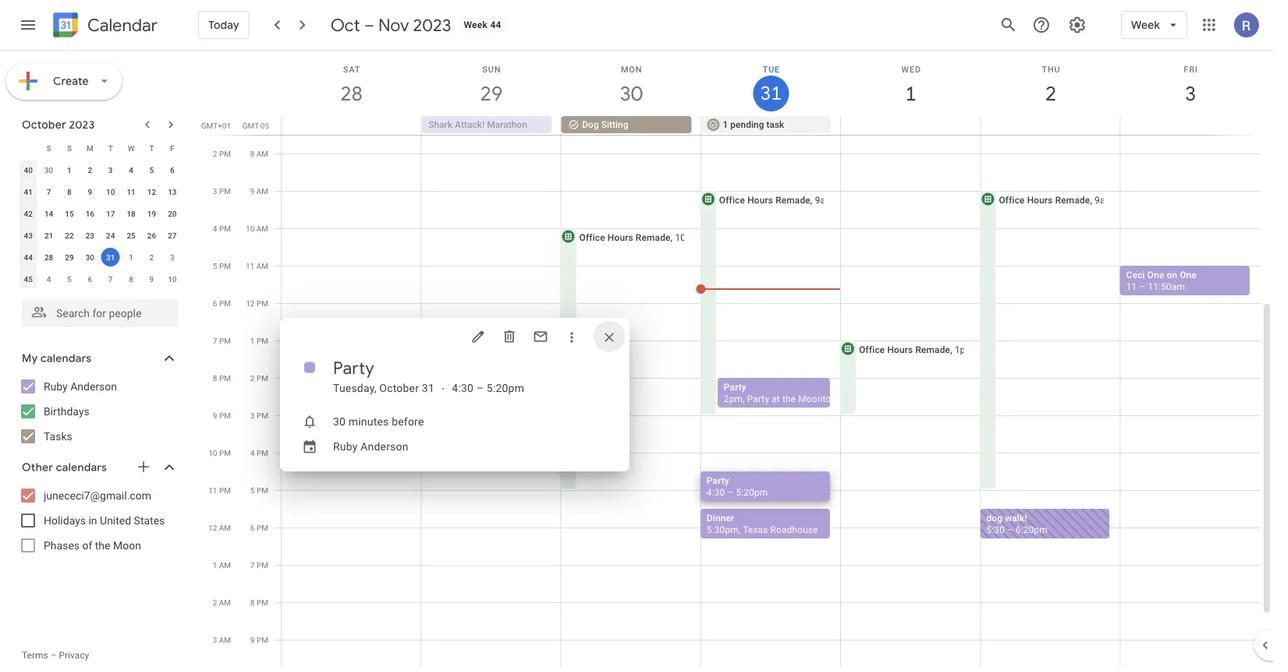 Task type: vqa. For each thing, say whether or not it's contained in the screenshot.


Task type: locate. For each thing, give the bounding box(es) containing it.
0 vertical spatial 8 pm
[[213, 374, 231, 383]]

1 vertical spatial 5:20pm
[[736, 487, 768, 498]]

october 2023 grid
[[15, 137, 183, 290]]

row containing 44
[[18, 247, 183, 268]]

am for 10 am
[[256, 224, 268, 233]]

0 vertical spatial 28
[[339, 81, 362, 106]]

1 vertical spatial ruby
[[333, 440, 358, 453]]

row group inside the october 2023 grid
[[18, 159, 183, 290]]

0 vertical spatial 2 pm
[[213, 149, 231, 158]]

12 for 12 pm
[[246, 299, 255, 308]]

6 pm right 12 am at the left of the page
[[250, 523, 268, 533]]

1 horizontal spatial 8 pm
[[250, 598, 268, 608]]

november 5 element
[[60, 270, 79, 289]]

10
[[106, 187, 115, 197], [246, 224, 255, 233], [168, 275, 177, 284], [208, 449, 217, 458]]

ruby anderson inside my calendars list
[[44, 380, 117, 393]]

44 up the sun
[[490, 20, 501, 30]]

cell down 28 link
[[282, 116, 421, 135]]

4:30 right ⋅
[[452, 382, 474, 395]]

create
[[53, 74, 89, 88]]

28 left 29 element
[[44, 253, 53, 262]]

0 vertical spatial calendars
[[40, 352, 92, 366]]

0 horizontal spatial 5:20pm
[[487, 382, 524, 395]]

9 pm up 10 pm
[[213, 411, 231, 420]]

– right ⋅
[[476, 382, 484, 395]]

tue 31
[[759, 64, 781, 106]]

week 44
[[464, 20, 501, 30]]

party up tuesday,
[[333, 357, 374, 379]]

0 vertical spatial 2023
[[413, 14, 451, 36]]

1 horizontal spatial one
[[1180, 270, 1197, 280]]

2 pm
[[213, 149, 231, 158], [250, 374, 268, 383]]

40
[[24, 165, 33, 175]]

14
[[44, 209, 53, 218]]

november 8 element
[[122, 270, 140, 289]]

am up 1 am
[[219, 523, 231, 533]]

21 element
[[39, 226, 58, 245]]

8 pm right 2 am at the left
[[250, 598, 268, 608]]

7 pm
[[213, 336, 231, 346], [250, 561, 268, 570]]

party inside party 4:30 – 5:20pm
[[707, 475, 729, 486]]

my calendars
[[22, 352, 92, 366]]

1 vertical spatial 9 pm
[[250, 636, 268, 645]]

1 vertical spatial 7 pm
[[250, 561, 268, 570]]

31 right 30 element
[[106, 253, 115, 262]]

fri 3
[[1184, 64, 1198, 106]]

2
[[1044, 81, 1055, 106], [213, 149, 217, 158], [88, 165, 92, 175], [149, 253, 154, 262], [250, 374, 255, 383], [213, 598, 217, 608]]

11 right 10 element
[[127, 187, 136, 197]]

party for party tuesday, october 31 ⋅ 4:30 – 5:20pm
[[333, 357, 374, 379]]

30 left minutes
[[333, 415, 346, 428]]

1 horizontal spatial 7 pm
[[250, 561, 268, 570]]

30 minutes before
[[333, 415, 424, 428]]

0 horizontal spatial 8 pm
[[213, 374, 231, 383]]

8 down gmt-
[[250, 149, 255, 158]]

0 horizontal spatial 9 pm
[[213, 411, 231, 420]]

0 vertical spatial 44
[[490, 20, 501, 30]]

cell
[[282, 116, 421, 135], [841, 116, 980, 135], [980, 116, 1120, 135], [1120, 116, 1260, 135]]

29 down the sun
[[479, 81, 502, 106]]

1 down wed
[[904, 81, 916, 106]]

row group containing 40
[[18, 159, 183, 290]]

0 horizontal spatial 28
[[44, 253, 53, 262]]

party up 2pm at the right of the page
[[724, 382, 746, 393]]

25 element
[[122, 226, 140, 245]]

f
[[170, 144, 174, 153]]

0 vertical spatial 5:20pm
[[487, 382, 524, 395]]

0 vertical spatial ruby
[[44, 380, 68, 393]]

the right of
[[95, 539, 110, 552]]

3 right november 2 element
[[170, 253, 174, 262]]

week right settings menu icon
[[1131, 18, 1160, 32]]

november 3 element
[[163, 248, 182, 267]]

9 am
[[250, 186, 268, 196]]

30 for 30 element
[[86, 253, 94, 262]]

3 inside fri 3
[[1184, 81, 1195, 106]]

row containing shark attack! marathon
[[275, 116, 1273, 135]]

28
[[339, 81, 362, 106], [44, 253, 53, 262]]

0 vertical spatial the
[[782, 394, 796, 404]]

0 vertical spatial 7 pm
[[213, 336, 231, 346]]

0 horizontal spatial s
[[46, 144, 51, 153]]

the right at
[[782, 394, 796, 404]]

1 for 1 pending task
[[723, 119, 728, 130]]

walk!
[[1005, 513, 1027, 524]]

5:20pm down delete event image
[[487, 382, 524, 395]]

grid
[[200, 51, 1273, 668]]

1 vertical spatial 6 pm
[[250, 523, 268, 533]]

1 horizontal spatial 31
[[422, 382, 434, 395]]

week up the sun
[[464, 20, 488, 30]]

2 vertical spatial 31
[[422, 382, 434, 395]]

october 2023
[[22, 118, 95, 132]]

row
[[275, 116, 1273, 135], [18, 137, 183, 159], [18, 159, 183, 181], [18, 181, 183, 203], [18, 203, 183, 225], [18, 225, 183, 247], [18, 247, 183, 268], [18, 268, 183, 290]]

dog walk! 5:30 – 6:20pm
[[986, 513, 1048, 536]]

27
[[168, 231, 177, 240]]

5:20pm up dinner 5:30pm , texas roadhouse
[[736, 487, 768, 498]]

calendars right my
[[40, 352, 92, 366]]

mon 30
[[619, 64, 642, 106]]

11 down ceci
[[1126, 281, 1137, 292]]

0 vertical spatial 12
[[147, 187, 156, 197]]

15 element
[[60, 204, 79, 223]]

10 right november 9 element
[[168, 275, 177, 284]]

0 vertical spatial 31
[[759, 81, 781, 106]]

calendars inside 'my calendars' 'dropdown button'
[[40, 352, 92, 366]]

2pm
[[724, 394, 743, 404]]

of
[[82, 539, 92, 552]]

9
[[250, 186, 255, 196], [88, 187, 92, 197], [149, 275, 154, 284], [213, 411, 217, 420], [250, 636, 255, 645]]

ruby inside my calendars list
[[44, 380, 68, 393]]

4 left november 5 element
[[47, 275, 51, 284]]

1 inside button
[[723, 119, 728, 130]]

12 down 11 pm
[[208, 523, 217, 533]]

2 horizontal spatial 31
[[759, 81, 781, 106]]

office
[[719, 195, 745, 206], [999, 195, 1025, 206], [579, 232, 605, 243], [859, 344, 885, 355]]

ruby up birthdays
[[44, 380, 68, 393]]

8 pm
[[213, 374, 231, 383], [250, 598, 268, 608]]

1 vertical spatial 5 pm
[[250, 486, 268, 495]]

1 vertical spatial 2 pm
[[250, 374, 268, 383]]

1 vertical spatial the
[[95, 539, 110, 552]]

30 right 29 element
[[86, 253, 94, 262]]

0 horizontal spatial 44
[[24, 253, 33, 262]]

– right the terms link
[[50, 651, 57, 662]]

30 right 40
[[44, 165, 53, 175]]

None search field
[[0, 293, 193, 328]]

party inside the party tuesday, october 31 ⋅ 4:30 – 5:20pm
[[333, 357, 374, 379]]

12 down 11 am
[[246, 299, 255, 308]]

calendar
[[87, 14, 157, 36]]

14 element
[[39, 204, 58, 223]]

one up 11:50am
[[1147, 270, 1164, 280]]

0 vertical spatial ruby anderson
[[44, 380, 117, 393]]

november 9 element
[[142, 270, 161, 289]]

1 horizontal spatial week
[[1131, 18, 1160, 32]]

4 pm right 10 pm
[[250, 449, 268, 458]]

0 horizontal spatial one
[[1147, 270, 1164, 280]]

am up 2 am at the left
[[219, 561, 231, 570]]

2023
[[413, 14, 451, 36], [69, 118, 95, 132]]

1 horizontal spatial 9 pm
[[250, 636, 268, 645]]

sat 28
[[339, 64, 362, 106]]

1 horizontal spatial 5 pm
[[250, 486, 268, 495]]

1 vertical spatial anderson
[[361, 440, 409, 453]]

3 inside november 3 element
[[170, 253, 174, 262]]

1 horizontal spatial 4:30
[[707, 487, 725, 498]]

0 vertical spatial 29
[[479, 81, 502, 106]]

0 horizontal spatial anderson
[[70, 380, 117, 393]]

44 left 28 element at the left of the page
[[24, 253, 33, 262]]

anderson down 'my calendars' 'dropdown button'
[[70, 380, 117, 393]]

1 down 12 pm
[[250, 336, 255, 346]]

row group
[[18, 159, 183, 290]]

settings menu image
[[1068, 16, 1087, 34]]

october inside the party tuesday, october 31 ⋅ 4:30 – 5:20pm
[[379, 382, 419, 395]]

1 horizontal spatial ruby
[[333, 440, 358, 453]]

other calendars list
[[3, 484, 193, 559]]

2 horizontal spatial 12
[[246, 299, 255, 308]]

0 horizontal spatial t
[[108, 144, 113, 153]]

19 element
[[142, 204, 161, 223]]

2 inside thu 2
[[1044, 81, 1055, 106]]

1 horizontal spatial october
[[379, 382, 419, 395]]

4 up 11 element
[[129, 165, 133, 175]]

0 horizontal spatial 31
[[106, 253, 115, 262]]

november 2 element
[[142, 248, 161, 267]]

event
[[849, 394, 872, 404]]

am up 12 pm
[[256, 261, 268, 271]]

6
[[170, 165, 174, 175], [88, 275, 92, 284], [213, 299, 217, 308], [250, 523, 255, 533]]

dog
[[986, 513, 1003, 524]]

20 element
[[163, 204, 182, 223]]

am down 8 am
[[256, 186, 268, 196]]

october up 'september 30' 'element'
[[22, 118, 66, 132]]

october up before
[[379, 382, 419, 395]]

am for 1 am
[[219, 561, 231, 570]]

– down walk!
[[1007, 525, 1013, 536]]

10 am
[[246, 224, 268, 233]]

am down 05
[[256, 149, 268, 158]]

1 horizontal spatial s
[[67, 144, 72, 153]]

1 horizontal spatial the
[[782, 394, 796, 404]]

1 vertical spatial 29
[[65, 253, 74, 262]]

31 link
[[753, 76, 789, 112]]

2 am
[[213, 598, 231, 608]]

10 for 10 pm
[[208, 449, 217, 458]]

0 horizontal spatial 7 pm
[[213, 336, 231, 346]]

16
[[86, 209, 94, 218]]

the inside party 2pm , party at the moontower event rentals
[[782, 394, 796, 404]]

29
[[479, 81, 502, 106], [65, 253, 74, 262]]

0 horizontal spatial 12
[[147, 187, 156, 197]]

3 cell from the left
[[980, 116, 1120, 135]]

21
[[44, 231, 53, 240]]

12 for 12
[[147, 187, 156, 197]]

0 vertical spatial 3 pm
[[213, 186, 231, 196]]

22
[[65, 231, 74, 240]]

grid containing 28
[[200, 51, 1273, 668]]

1 horizontal spatial 5:20pm
[[736, 487, 768, 498]]

ruby anderson up birthdays
[[44, 380, 117, 393]]

5:20pm
[[487, 382, 524, 395], [736, 487, 768, 498]]

one right 'on' at the right of the page
[[1180, 270, 1197, 280]]

10 up 11 pm
[[208, 449, 217, 458]]

8
[[250, 149, 255, 158], [67, 187, 72, 197], [129, 275, 133, 284], [213, 374, 217, 383], [250, 598, 255, 608]]

0 horizontal spatial 2 pm
[[213, 149, 231, 158]]

7 left 1 pm
[[213, 336, 217, 346]]

2 link
[[1033, 76, 1069, 112]]

s up 'september 30' 'element'
[[46, 144, 51, 153]]

1 vertical spatial 4 pm
[[250, 449, 268, 458]]

8 pm up 10 pm
[[213, 374, 231, 383]]

add other calendars image
[[136, 459, 151, 475]]

3 link
[[1173, 76, 1209, 112]]

1 horizontal spatial 29
[[479, 81, 502, 106]]

2023 right nov
[[413, 14, 451, 36]]

31, today element
[[101, 248, 120, 267]]

week
[[1131, 18, 1160, 32], [464, 20, 488, 30]]

s
[[46, 144, 51, 153], [67, 144, 72, 153]]

0 vertical spatial anderson
[[70, 380, 117, 393]]

30 link
[[613, 76, 649, 112]]

5 pm right 11 pm
[[250, 486, 268, 495]]

am down 2 am at the left
[[219, 636, 231, 645]]

other
[[22, 461, 53, 475]]

1 vertical spatial 2023
[[69, 118, 95, 132]]

anderson inside my calendars list
[[70, 380, 117, 393]]

– inside "dog walk! 5:30 – 6:20pm"
[[1007, 525, 1013, 536]]

2 down the thu
[[1044, 81, 1055, 106]]

05
[[260, 121, 269, 130]]

11 for 11
[[127, 187, 136, 197]]

am down 1 am
[[219, 598, 231, 608]]

party for party 4:30 – 5:20pm
[[707, 475, 729, 486]]

30 inside 'element'
[[44, 165, 53, 175]]

1 horizontal spatial ruby anderson
[[333, 440, 409, 453]]

0 horizontal spatial the
[[95, 539, 110, 552]]

november 10 element
[[163, 270, 182, 289]]

23
[[86, 231, 94, 240]]

2 down 1 am
[[213, 598, 217, 608]]

gmt-
[[242, 121, 260, 130]]

0 vertical spatial 6 pm
[[213, 299, 231, 308]]

0 vertical spatial 4:30
[[452, 382, 474, 395]]

terms link
[[22, 651, 48, 662]]

12 inside the october 2023 grid
[[147, 187, 156, 197]]

row containing s
[[18, 137, 183, 159]]

cell down 1 link
[[841, 116, 980, 135]]

1 left pending
[[723, 119, 728, 130]]

2 s from the left
[[67, 144, 72, 153]]

4:30 up dinner
[[707, 487, 725, 498]]

0 horizontal spatial ruby
[[44, 380, 68, 393]]

1 horizontal spatial t
[[149, 144, 154, 153]]

1
[[904, 81, 916, 106], [723, 119, 728, 130], [67, 165, 72, 175], [129, 253, 133, 262], [250, 336, 255, 346], [213, 561, 217, 570]]

– inside the party tuesday, october 31 ⋅ 4:30 – 5:20pm
[[476, 382, 484, 395]]

11 up 12 am at the left of the page
[[208, 486, 217, 495]]

the inside list
[[95, 539, 110, 552]]

row containing 43
[[18, 225, 183, 247]]

0 horizontal spatial 29
[[65, 253, 74, 262]]

week inside popup button
[[1131, 18, 1160, 32]]

– down ceci
[[1139, 281, 1146, 292]]

11
[[127, 187, 136, 197], [246, 261, 255, 271], [1126, 281, 1137, 292], [208, 486, 217, 495]]

november 4 element
[[39, 270, 58, 289]]

party for party 2pm , party at the moontower event rentals
[[724, 382, 746, 393]]

one
[[1147, 270, 1164, 280], [1180, 270, 1197, 280]]

27 element
[[163, 226, 182, 245]]

other calendars
[[22, 461, 107, 475]]

1 vertical spatial 4:30
[[707, 487, 725, 498]]

0 horizontal spatial 4:30
[[452, 382, 474, 395]]

row containing 40
[[18, 159, 183, 181]]

3 down fri at top
[[1184, 81, 1195, 106]]

anderson
[[70, 380, 117, 393], [361, 440, 409, 453]]

12 right 11 element
[[147, 187, 156, 197]]

email event details image
[[533, 329, 548, 345]]

30
[[619, 81, 641, 106], [44, 165, 53, 175], [86, 253, 94, 262], [333, 415, 346, 428]]

cell down 2 link
[[980, 116, 1120, 135]]

4:30 inside the party tuesday, october 31 ⋅ 4:30 – 5:20pm
[[452, 382, 474, 395]]

0 horizontal spatial 6 pm
[[213, 299, 231, 308]]

1 vertical spatial calendars
[[56, 461, 107, 475]]

calendars inside other calendars dropdown button
[[56, 461, 107, 475]]

2023 up m
[[69, 118, 95, 132]]

before
[[392, 415, 424, 428]]

2 pm down the gmt+01
[[213, 149, 231, 158]]

october
[[22, 118, 66, 132], [379, 382, 419, 395]]

1 vertical spatial 8 pm
[[250, 598, 268, 608]]

0 horizontal spatial ruby anderson
[[44, 380, 117, 393]]

ruby anderson
[[44, 380, 117, 393], [333, 440, 409, 453]]

calendar element
[[50, 9, 157, 44]]

4 left 10 am
[[213, 224, 217, 233]]

calendars for my calendars
[[40, 352, 92, 366]]

november 7 element
[[101, 270, 120, 289]]

0 horizontal spatial 2023
[[69, 118, 95, 132]]

calendars
[[40, 352, 92, 366], [56, 461, 107, 475]]

, inside party 2pm , party at the moontower event rentals
[[743, 394, 745, 404]]

1 for 1 am
[[213, 561, 217, 570]]

1 pending task button
[[701, 116, 831, 133]]

ruby
[[44, 380, 68, 393], [333, 440, 358, 453]]

2 pm down 1 pm
[[250, 374, 268, 383]]

11 pm
[[208, 486, 231, 495]]

4 pm
[[213, 224, 231, 233], [250, 449, 268, 458]]

1 horizontal spatial 44
[[490, 20, 501, 30]]

7 left november 8 element
[[108, 275, 113, 284]]

9 left 10 element
[[88, 187, 92, 197]]

0 vertical spatial 4 pm
[[213, 224, 231, 233]]

1 vertical spatial 12
[[246, 299, 255, 308]]

0 vertical spatial october
[[22, 118, 66, 132]]

remade
[[776, 195, 810, 206], [1055, 195, 1090, 206], [636, 232, 671, 243], [915, 344, 950, 355]]

11 inside "ceci one on one 11 – 11:50am"
[[1126, 281, 1137, 292]]

1 vertical spatial 28
[[44, 253, 53, 262]]

1 down 12 am at the left of the page
[[213, 561, 217, 570]]

, inside dinner 5:30pm , texas roadhouse
[[739, 525, 741, 536]]

1 horizontal spatial anderson
[[361, 440, 409, 453]]

2 vertical spatial 12
[[208, 523, 217, 533]]

29 right 28 element at the left of the page
[[65, 253, 74, 262]]

1 vertical spatial october
[[379, 382, 419, 395]]

1 t from the left
[[108, 144, 113, 153]]

shark attack! marathon
[[428, 119, 527, 130]]

4:30 inside party 4:30 – 5:20pm
[[707, 487, 725, 498]]

1 horizontal spatial 28
[[339, 81, 362, 106]]

12
[[147, 187, 156, 197], [246, 299, 255, 308], [208, 523, 217, 533]]

0 horizontal spatial week
[[464, 20, 488, 30]]

1 vertical spatial 31
[[106, 253, 115, 262]]

anderson down "30 minutes before"
[[361, 440, 409, 453]]

29 inside 'row'
[[65, 253, 74, 262]]

0 horizontal spatial 4 pm
[[213, 224, 231, 233]]

1 pending task
[[723, 119, 784, 130]]

5
[[149, 165, 154, 175], [213, 261, 217, 271], [67, 275, 72, 284], [250, 486, 255, 495]]

september 30 element
[[39, 161, 58, 179]]

1 horizontal spatial 6 pm
[[250, 523, 268, 533]]

1 horizontal spatial 3 pm
[[250, 411, 268, 420]]

1 horizontal spatial 12
[[208, 523, 217, 533]]

1 vertical spatial 44
[[24, 253, 33, 262]]

5 up 12 element
[[149, 165, 154, 175]]

44 inside the october 2023 grid
[[24, 253, 33, 262]]

5 right 11 pm
[[250, 486, 255, 495]]

t left w
[[108, 144, 113, 153]]

the
[[782, 394, 796, 404], [95, 539, 110, 552]]

0 vertical spatial 5 pm
[[213, 261, 231, 271]]

26 element
[[142, 226, 161, 245]]

1 right 31 cell
[[129, 253, 133, 262]]

11 inside 'row'
[[127, 187, 136, 197]]

am for 12 am
[[219, 523, 231, 533]]

11 down 10 am
[[246, 261, 255, 271]]



Task type: describe. For each thing, give the bounding box(es) containing it.
8 right 2 am at the left
[[250, 598, 255, 608]]

Search for people text field
[[31, 300, 169, 328]]

today button
[[198, 6, 249, 44]]

2 right "november 1" element
[[149, 253, 154, 262]]

phases of the moon
[[44, 539, 141, 552]]

7 inside november 7 element
[[108, 275, 113, 284]]

6 left 12 pm
[[213, 299, 217, 308]]

⋅
[[441, 382, 446, 395]]

states
[[134, 514, 165, 527]]

w
[[128, 144, 135, 153]]

1 horizontal spatial 2023
[[413, 14, 451, 36]]

30 element
[[81, 248, 99, 267]]

marathon
[[487, 119, 527, 130]]

week for week
[[1131, 18, 1160, 32]]

party 4:30 – 5:20pm
[[707, 475, 768, 498]]

17 element
[[101, 204, 120, 223]]

week for week 44
[[464, 20, 488, 30]]

28 inside 28 element
[[44, 253, 53, 262]]

31 cell
[[100, 247, 121, 268]]

12 pm
[[246, 299, 268, 308]]

12 element
[[142, 183, 161, 201]]

1 for "november 1" element
[[129, 253, 133, 262]]

– inside party 4:30 – 5:20pm
[[727, 487, 734, 498]]

30 inside 'mon 30'
[[619, 81, 641, 106]]

18 element
[[122, 204, 140, 223]]

9 up 10 am
[[250, 186, 255, 196]]

11 am
[[246, 261, 268, 271]]

45
[[24, 275, 33, 284]]

3 down 1 pm
[[250, 411, 255, 420]]

dinner 5:30pm , texas roadhouse
[[707, 513, 818, 536]]

ceci
[[1126, 270, 1145, 280]]

1 horizontal spatial 2 pm
[[250, 374, 268, 383]]

22 element
[[60, 226, 79, 245]]

sat
[[343, 64, 361, 74]]

0 horizontal spatial 3 pm
[[213, 186, 231, 196]]

calendars for other calendars
[[56, 461, 107, 475]]

9 right 3 am
[[250, 636, 255, 645]]

2 cell from the left
[[841, 116, 980, 135]]

10 for november 10 element
[[168, 275, 177, 284]]

28 link
[[334, 76, 369, 112]]

8 up 15 element
[[67, 187, 72, 197]]

m
[[87, 144, 93, 153]]

0 horizontal spatial october
[[22, 118, 66, 132]]

privacy link
[[59, 651, 89, 662]]

dinner
[[707, 513, 734, 524]]

delete event image
[[502, 329, 517, 345]]

tasks
[[44, 430, 72, 443]]

phases
[[44, 539, 80, 552]]

row containing 45
[[18, 268, 183, 290]]

29 link
[[473, 76, 509, 112]]

am for 2 am
[[219, 598, 231, 608]]

9 up 10 pm
[[213, 411, 217, 420]]

13 element
[[163, 183, 182, 201]]

10 for 10 am
[[246, 224, 255, 233]]

18
[[127, 209, 136, 218]]

oct
[[331, 14, 360, 36]]

terms – privacy
[[22, 651, 89, 662]]

1 s from the left
[[46, 144, 51, 153]]

30 for 30 minutes before
[[333, 415, 346, 428]]

on
[[1167, 270, 1177, 280]]

row containing 42
[[18, 203, 183, 225]]

rentals
[[874, 394, 906, 404]]

10 for 10 element
[[106, 187, 115, 197]]

3 am
[[213, 636, 231, 645]]

row containing 41
[[18, 181, 183, 203]]

1 am
[[213, 561, 231, 570]]

2 down the gmt+01
[[213, 149, 217, 158]]

sun
[[482, 64, 501, 74]]

31 inside cell
[[106, 253, 115, 262]]

thu
[[1042, 64, 1061, 74]]

november 6 element
[[81, 270, 99, 289]]

party tuesday, october 31 ⋅ 4:30 – 5:20pm
[[333, 357, 524, 395]]

2 one from the left
[[1180, 270, 1197, 280]]

am for 9 am
[[256, 186, 268, 196]]

2 down m
[[88, 165, 92, 175]]

my calendars button
[[3, 346, 193, 371]]

1 for 1 pm
[[250, 336, 255, 346]]

1 one from the left
[[1147, 270, 1164, 280]]

24
[[106, 231, 115, 240]]

6 right 12 am at the left of the page
[[250, 523, 255, 533]]

nov
[[378, 14, 409, 36]]

mon
[[621, 64, 642, 74]]

3 down 2 am at the left
[[213, 636, 217, 645]]

11 for 11 pm
[[208, 486, 217, 495]]

29 element
[[60, 248, 79, 267]]

4 right 10 pm
[[250, 449, 255, 458]]

43
[[24, 231, 33, 240]]

28 element
[[39, 248, 58, 267]]

1 inside wed 1
[[904, 81, 916, 106]]

– right oct
[[364, 14, 374, 36]]

13
[[168, 187, 177, 197]]

pending
[[730, 119, 764, 130]]

11 element
[[122, 183, 140, 201]]

party left at
[[747, 394, 769, 404]]

24 element
[[101, 226, 120, 245]]

sitting
[[601, 119, 628, 130]]

20
[[168, 209, 177, 218]]

party 2pm , party at the moontower event rentals
[[724, 382, 906, 404]]

8 right november 7 element on the top left
[[129, 275, 133, 284]]

5:20pm inside the party tuesday, october 31 ⋅ 4:30 – 5:20pm
[[487, 382, 524, 395]]

am for 8 am
[[256, 149, 268, 158]]

thu 2
[[1042, 64, 1061, 106]]

42
[[24, 209, 33, 218]]

moontower
[[798, 394, 846, 404]]

6 down f
[[170, 165, 174, 175]]

today
[[208, 18, 239, 32]]

holidays
[[44, 514, 86, 527]]

2 down 1 pm
[[250, 374, 255, 383]]

3 up 10 element
[[108, 165, 113, 175]]

7 right '41' in the left of the page
[[47, 187, 51, 197]]

party heading
[[333, 357, 374, 379]]

wed 1
[[901, 64, 921, 106]]

3 right 13 element at left top
[[213, 186, 217, 196]]

1 vertical spatial ruby anderson
[[333, 440, 409, 453]]

12 am
[[208, 523, 231, 533]]

41
[[24, 187, 33, 197]]

4 cell from the left
[[1120, 116, 1260, 135]]

8 up 10 pm
[[213, 374, 217, 383]]

create button
[[6, 62, 122, 100]]

1 right 'september 30' 'element'
[[67, 165, 72, 175]]

– inside "ceci one on one 11 – 11:50am"
[[1139, 281, 1146, 292]]

holidays in united states
[[44, 514, 165, 527]]

6:20pm
[[1016, 525, 1048, 536]]

main drawer image
[[19, 16, 37, 34]]

25
[[127, 231, 136, 240]]

19
[[147, 209, 156, 218]]

5:30pm
[[707, 525, 739, 536]]

ceci one on one 11 – 11:50am
[[1126, 270, 1197, 292]]

10 pm
[[208, 449, 231, 458]]

gmt-05
[[242, 121, 269, 130]]

1 cell from the left
[[282, 116, 421, 135]]

17
[[106, 209, 115, 218]]

9 right november 8 element
[[149, 275, 154, 284]]

0 horizontal spatial 5 pm
[[213, 261, 231, 271]]

1 horizontal spatial 4 pm
[[250, 449, 268, 458]]

11 for 11 am
[[246, 261, 255, 271]]

31 inside the party tuesday, october 31 ⋅ 4:30 – 5:20pm
[[422, 382, 434, 395]]

am for 3 am
[[219, 636, 231, 645]]

shark attack! marathon button
[[421, 116, 552, 133]]

dog
[[582, 119, 599, 130]]

tuesday,
[[333, 382, 377, 395]]

16 element
[[81, 204, 99, 223]]

0 vertical spatial 9 pm
[[213, 411, 231, 420]]

gmt+01
[[201, 121, 231, 130]]

at
[[772, 394, 780, 404]]

5 right november 4 element
[[67, 275, 72, 284]]

1 vertical spatial 3 pm
[[250, 411, 268, 420]]

am for 11 am
[[256, 261, 268, 271]]

7 right 1 am
[[250, 561, 255, 570]]

2 t from the left
[[149, 144, 154, 153]]

united
[[100, 514, 131, 527]]

10 element
[[101, 183, 120, 201]]

fri
[[1184, 64, 1198, 74]]

23 element
[[81, 226, 99, 245]]

my calendars list
[[3, 374, 193, 449]]

1 link
[[893, 76, 929, 112]]

junececi7@gmail.com
[[44, 490, 151, 502]]

6 left november 7 element on the top left
[[88, 275, 92, 284]]

30 for 'september 30' 'element'
[[44, 165, 53, 175]]

my
[[22, 352, 38, 366]]

8 am
[[250, 149, 268, 158]]

texas
[[743, 525, 768, 536]]

attack!
[[455, 119, 485, 130]]

5:20pm inside party 4:30 – 5:20pm
[[736, 487, 768, 498]]

12 for 12 am
[[208, 523, 217, 533]]

november 1 element
[[122, 248, 140, 267]]

privacy
[[59, 651, 89, 662]]

oct – nov 2023
[[331, 14, 451, 36]]

in
[[89, 514, 97, 527]]

other calendars button
[[3, 456, 193, 481]]

moon
[[113, 539, 141, 552]]

5 left 11 am
[[213, 261, 217, 271]]

calendar heading
[[84, 14, 157, 36]]



